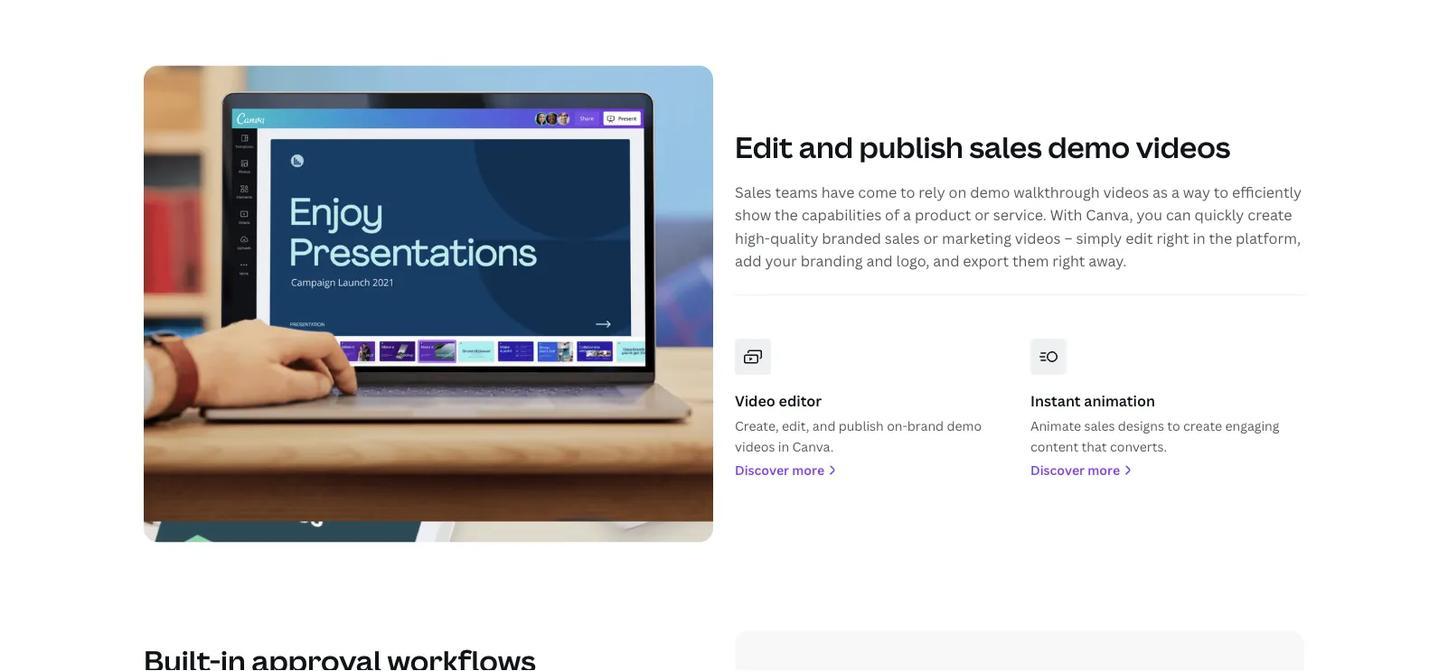 Task type: vqa. For each thing, say whether or not it's contained in the screenshot.
Docs
no



Task type: describe. For each thing, give the bounding box(es) containing it.
sales
[[735, 182, 772, 202]]

video
[[735, 391, 775, 411]]

logo,
[[896, 251, 930, 271]]

and right logo,
[[933, 251, 960, 271]]

0 vertical spatial publish
[[859, 127, 964, 167]]

create,
[[735, 418, 779, 435]]

videos inside the video editor create, edit, and publish on-brand demo videos in canva.
[[735, 438, 775, 455]]

sales for publish
[[969, 127, 1042, 167]]

edit
[[1126, 228, 1153, 248]]

demo inside sales teams have come to rely on demo walkthrough videos as a way to efficiently show the capabilities of a product or service. with canva, you can quickly create high-quality branded sales or marketing videos – simply edit right in the platform, add your branding and logo, and export them right away.
[[970, 182, 1010, 202]]

discover for video
[[735, 462, 789, 479]]

editor
[[779, 391, 822, 411]]

edit and publish sales demo videos
[[735, 127, 1231, 167]]

in inside the video editor create, edit, and publish on-brand demo videos in canva.
[[778, 438, 789, 455]]

and inside the video editor create, edit, and publish on-brand demo videos in canva.
[[813, 418, 836, 435]]

branding
[[801, 251, 863, 271]]

with
[[1050, 205, 1082, 225]]

content
[[1031, 438, 1079, 455]]

converts.
[[1110, 438, 1167, 455]]

0 vertical spatial or
[[975, 205, 990, 225]]

come
[[858, 182, 897, 202]]

add
[[735, 251, 762, 271]]

0 horizontal spatial to
[[900, 182, 915, 202]]

you
[[1137, 205, 1163, 225]]

edit
[[735, 127, 793, 167]]

on
[[949, 182, 967, 202]]

can
[[1166, 205, 1191, 225]]

of
[[885, 205, 900, 225]]

2 horizontal spatial to
[[1214, 182, 1229, 202]]

product
[[915, 205, 971, 225]]

1 vertical spatial the
[[1209, 228, 1232, 248]]

demo inside the video editor create, edit, and publish on-brand demo videos in canva.
[[947, 418, 982, 435]]

that
[[1082, 438, 1107, 455]]

designs
[[1118, 418, 1164, 435]]

quickly
[[1195, 205, 1244, 225]]

1 vertical spatial or
[[923, 228, 938, 248]]

discover more link for instant animation
[[1031, 460, 1304, 481]]

teams
[[775, 182, 818, 202]]

as
[[1153, 182, 1168, 202]]

more for editor
[[792, 462, 825, 479]]

capabilities
[[802, 205, 882, 225]]

engaging
[[1225, 418, 1280, 435]]

way
[[1183, 182, 1210, 202]]

instant
[[1031, 391, 1081, 411]]

service.
[[993, 205, 1047, 225]]

animate
[[1031, 418, 1081, 435]]

show
[[735, 205, 771, 225]]

discover more for video
[[735, 462, 825, 479]]

1 horizontal spatial a
[[1172, 182, 1180, 202]]

animation
[[1084, 391, 1155, 411]]

canva,
[[1086, 205, 1133, 225]]

sales teams have come to rely on demo walkthrough videos as a way to efficiently show the capabilities of a product or service. with canva, you can quickly create high-quality branded sales or marketing videos – simply edit right in the platform, add your branding and logo, and export them right away.
[[735, 182, 1302, 271]]

and up have
[[799, 127, 853, 167]]

export
[[963, 251, 1009, 271]]

sales team collaboration in canva presentation image
[[735, 632, 1304, 672]]

marketing
[[942, 228, 1012, 248]]

efficiently
[[1232, 182, 1302, 202]]



Task type: locate. For each thing, give the bounding box(es) containing it.
create left engaging
[[1183, 418, 1222, 435]]

rely
[[919, 182, 945, 202]]

and up canva. at right
[[813, 418, 836, 435]]

discover more
[[735, 462, 825, 479], [1031, 462, 1120, 479]]

0 horizontal spatial the
[[775, 205, 798, 225]]

2 discover more link from the left
[[1031, 460, 1304, 481]]

demo right the brand
[[947, 418, 982, 435]]

1 horizontal spatial right
[[1157, 228, 1189, 248]]

1 horizontal spatial the
[[1209, 228, 1232, 248]]

1 horizontal spatial discover
[[1031, 462, 1085, 479]]

instant animation animate sales designs to create engaging content that converts.
[[1031, 391, 1280, 455]]

0 horizontal spatial sales
[[885, 228, 920, 248]]

to
[[900, 182, 915, 202], [1214, 182, 1229, 202], [1167, 418, 1180, 435]]

1 more from the left
[[792, 462, 825, 479]]

discover more link
[[735, 460, 1009, 481], [1031, 460, 1304, 481]]

sales down of
[[885, 228, 920, 248]]

sales team pitch presentation in canva image
[[144, 66, 713, 543]]

2 discover from the left
[[1031, 462, 1085, 479]]

publish left on-
[[839, 418, 884, 435]]

and
[[799, 127, 853, 167], [866, 251, 893, 271], [933, 251, 960, 271], [813, 418, 836, 435]]

1 vertical spatial right
[[1053, 251, 1085, 271]]

create up platform,
[[1248, 205, 1292, 225]]

discover more link for video editor
[[735, 460, 1009, 481]]

your
[[765, 251, 797, 271]]

demo up walkthrough
[[1048, 127, 1130, 167]]

0 vertical spatial the
[[775, 205, 798, 225]]

edit,
[[782, 418, 810, 435]]

0 vertical spatial in
[[1193, 228, 1206, 248]]

to left rely
[[900, 182, 915, 202]]

publish inside the video editor create, edit, and publish on-brand demo videos in canva.
[[839, 418, 884, 435]]

or
[[975, 205, 990, 225], [923, 228, 938, 248]]

videos
[[1136, 127, 1231, 167], [1103, 182, 1149, 202], [1015, 228, 1061, 248], [735, 438, 775, 455]]

high-
[[735, 228, 770, 248]]

videos up canva, at the right
[[1103, 182, 1149, 202]]

demo right the on
[[970, 182, 1010, 202]]

create
[[1248, 205, 1292, 225], [1183, 418, 1222, 435]]

1 horizontal spatial or
[[975, 205, 990, 225]]

1 vertical spatial in
[[778, 438, 789, 455]]

0 horizontal spatial or
[[923, 228, 938, 248]]

discover more link down converts.
[[1031, 460, 1304, 481]]

sales up that
[[1084, 418, 1115, 435]]

discover for instant
[[1031, 462, 1085, 479]]

branded
[[822, 228, 881, 248]]

or down product
[[923, 228, 938, 248]]

discover more for instant
[[1031, 462, 1120, 479]]

1 vertical spatial sales
[[885, 228, 920, 248]]

in down quickly
[[1193, 228, 1206, 248]]

2 horizontal spatial sales
[[1084, 418, 1115, 435]]

discover down content
[[1031, 462, 1085, 479]]

2 more from the left
[[1088, 462, 1120, 479]]

simply
[[1076, 228, 1122, 248]]

more down canva. at right
[[792, 462, 825, 479]]

in down edit, at the bottom right
[[778, 438, 789, 455]]

discover down create,
[[735, 462, 789, 479]]

1 vertical spatial create
[[1183, 418, 1222, 435]]

0 horizontal spatial right
[[1053, 251, 1085, 271]]

0 horizontal spatial more
[[792, 462, 825, 479]]

0 horizontal spatial create
[[1183, 418, 1222, 435]]

1 discover more from the left
[[735, 462, 825, 479]]

right down –
[[1053, 251, 1085, 271]]

them
[[1012, 251, 1049, 271]]

video editor create, edit, and publish on-brand demo videos in canva.
[[735, 391, 982, 455]]

quality
[[770, 228, 819, 248]]

1 horizontal spatial to
[[1167, 418, 1180, 435]]

1 horizontal spatial more
[[1088, 462, 1120, 479]]

0 horizontal spatial a
[[903, 205, 911, 225]]

and left logo,
[[866, 251, 893, 271]]

the
[[775, 205, 798, 225], [1209, 228, 1232, 248]]

to up quickly
[[1214, 182, 1229, 202]]

brand
[[907, 418, 944, 435]]

canva.
[[792, 438, 834, 455]]

publish
[[859, 127, 964, 167], [839, 418, 884, 435]]

–
[[1064, 228, 1073, 248]]

publish up rely
[[859, 127, 964, 167]]

discover
[[735, 462, 789, 479], [1031, 462, 1085, 479]]

create inside sales teams have come to rely on demo walkthrough videos as a way to efficiently show the capabilities of a product or service. with canva, you can quickly create high-quality branded sales or marketing videos – simply edit right in the platform, add your branding and logo, and export them right away.
[[1248, 205, 1292, 225]]

in inside sales teams have come to rely on demo walkthrough videos as a way to efficiently show the capabilities of a product or service. with canva, you can quickly create high-quality branded sales or marketing videos – simply edit right in the platform, add your branding and logo, and export them right away.
[[1193, 228, 1206, 248]]

on-
[[887, 418, 907, 435]]

2 vertical spatial sales
[[1084, 418, 1115, 435]]

right
[[1157, 228, 1189, 248], [1053, 251, 1085, 271]]

discover more link down the video editor create, edit, and publish on-brand demo videos in canva.
[[735, 460, 1009, 481]]

right down can
[[1157, 228, 1189, 248]]

sales inside sales teams have come to rely on demo walkthrough videos as a way to efficiently show the capabilities of a product or service. with canva, you can quickly create high-quality branded sales or marketing videos – simply edit right in the platform, add your branding and logo, and export them right away.
[[885, 228, 920, 248]]

videos up way
[[1136, 127, 1231, 167]]

discover more down canva. at right
[[735, 462, 825, 479]]

0 vertical spatial demo
[[1048, 127, 1130, 167]]

0 horizontal spatial discover
[[735, 462, 789, 479]]

a right as
[[1172, 182, 1180, 202]]

platform,
[[1236, 228, 1301, 248]]

1 vertical spatial a
[[903, 205, 911, 225]]

a right of
[[903, 205, 911, 225]]

away.
[[1089, 251, 1127, 271]]

a
[[1172, 182, 1180, 202], [903, 205, 911, 225]]

0 vertical spatial sales
[[969, 127, 1042, 167]]

1 horizontal spatial in
[[1193, 228, 1206, 248]]

create inside instant animation animate sales designs to create engaging content that converts.
[[1183, 418, 1222, 435]]

the up the quality
[[775, 205, 798, 225]]

1 horizontal spatial sales
[[969, 127, 1042, 167]]

sales up walkthrough
[[969, 127, 1042, 167]]

more for animation
[[1088, 462, 1120, 479]]

1 horizontal spatial create
[[1248, 205, 1292, 225]]

1 horizontal spatial discover more
[[1031, 462, 1120, 479]]

1 vertical spatial demo
[[970, 182, 1010, 202]]

sales inside instant animation animate sales designs to create engaging content that converts.
[[1084, 418, 1115, 435]]

2 vertical spatial demo
[[947, 418, 982, 435]]

sales for animate
[[1084, 418, 1115, 435]]

videos up them
[[1015, 228, 1061, 248]]

to right designs
[[1167, 418, 1180, 435]]

have
[[821, 182, 855, 202]]

0 vertical spatial right
[[1157, 228, 1189, 248]]

demo
[[1048, 127, 1130, 167], [970, 182, 1010, 202], [947, 418, 982, 435]]

or up marketing
[[975, 205, 990, 225]]

walkthrough
[[1014, 182, 1100, 202]]

0 vertical spatial a
[[1172, 182, 1180, 202]]

to inside instant animation animate sales designs to create engaging content that converts.
[[1167, 418, 1180, 435]]

the down quickly
[[1209, 228, 1232, 248]]

0 vertical spatial create
[[1248, 205, 1292, 225]]

in
[[1193, 228, 1206, 248], [778, 438, 789, 455]]

videos down create,
[[735, 438, 775, 455]]

1 horizontal spatial discover more link
[[1031, 460, 1304, 481]]

0 horizontal spatial discover more link
[[735, 460, 1009, 481]]

0 horizontal spatial in
[[778, 438, 789, 455]]

0 horizontal spatial discover more
[[735, 462, 825, 479]]

2 discover more from the left
[[1031, 462, 1120, 479]]

sales
[[969, 127, 1042, 167], [885, 228, 920, 248], [1084, 418, 1115, 435]]

1 discover from the left
[[735, 462, 789, 479]]

more
[[792, 462, 825, 479], [1088, 462, 1120, 479]]

1 vertical spatial publish
[[839, 418, 884, 435]]

discover more down that
[[1031, 462, 1120, 479]]

more down that
[[1088, 462, 1120, 479]]

1 discover more link from the left
[[735, 460, 1009, 481]]



